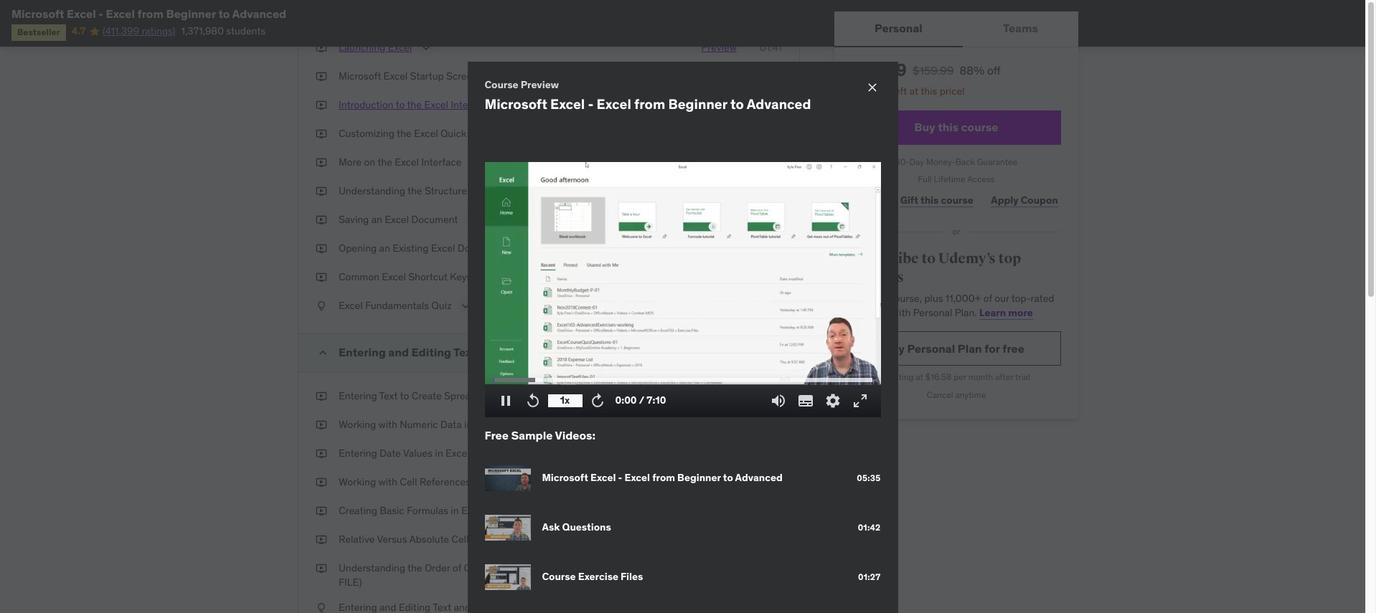 Task type: vqa. For each thing, say whether or not it's contained in the screenshot.
BUY THIS COURSE on the top of page
yes



Task type: describe. For each thing, give the bounding box(es) containing it.
anytime
[[956, 390, 986, 401]]

in left 'ask'
[[525, 533, 533, 546]]

plan.
[[955, 306, 977, 319]]

plan
[[958, 342, 982, 356]]

relative
[[339, 533, 375, 546]]

an for opening an existing excel document
[[379, 242, 390, 255]]

03:58
[[756, 184, 782, 197]]

xsmall image for microsoft excel startup screen
[[316, 70, 327, 84]]

progress bar slider
[[493, 372, 872, 389]]

2 vertical spatial beginner
[[678, 472, 721, 485]]

gift this course
[[900, 194, 974, 207]]

04:00
[[755, 213, 782, 226]]

apply coupon
[[991, 194, 1058, 207]]

1 vertical spatial formulas
[[407, 504, 448, 517]]

plus
[[925, 292, 943, 305]]

month
[[969, 372, 993, 383]]

the right on
[[378, 156, 392, 169]]

course exercise files
[[542, 571, 643, 584]]

preview for 01:41
[[702, 41, 737, 54]]

learn more link
[[980, 306, 1033, 319]]

the for structure
[[408, 184, 422, 197]]

to left create
[[400, 390, 409, 403]]

videos:
[[555, 428, 596, 443]]

saving
[[339, 213, 369, 226]]

88%
[[960, 63, 985, 78]]

starting
[[883, 372, 914, 383]]

microsoft up bestseller
[[11, 6, 64, 21]]

entering text to create spreadsheet titles
[[339, 390, 528, 403]]

numeric
[[400, 418, 438, 431]]

for
[[985, 342, 1000, 356]]

teams
[[1003, 21, 1038, 35]]

introduction to the excel interface button
[[339, 98, 491, 116]]

this inside $18.99 $159.99 88% off 1 day left at this price!
[[921, 85, 937, 98]]

course for buy this course
[[961, 120, 999, 134]]

subscribe
[[852, 250, 919, 268]]

exercise
[[573, 562, 622, 575]]

date
[[380, 447, 401, 460]]

after
[[996, 372, 1014, 383]]

understanding for understanding the order of operation (download exercise file)
[[339, 562, 405, 575]]

understanding the order of operation (download exercise file)
[[339, 562, 622, 589]]

lectures
[[700, 346, 736, 359]]

on
[[364, 156, 375, 169]]

subtitles image
[[797, 392, 814, 410]]

11,000+
[[946, 292, 981, 305]]

1 horizontal spatial text
[[454, 345, 476, 360]]

exercise
[[578, 571, 619, 584]]

per
[[954, 372, 967, 383]]

coupon
[[1021, 194, 1058, 207]]

creating basic formulas in excel
[[339, 504, 486, 517]]

06:00
[[754, 476, 782, 489]]

4 questions
[[730, 299, 782, 312]]

left
[[893, 85, 907, 98]]

apply
[[991, 194, 1019, 207]]

course for files
[[542, 571, 576, 584]]

spreadsheet
[[444, 390, 502, 403]]

top
[[999, 250, 1021, 268]]

xsmall image for working with numeric data in excel
[[316, 418, 327, 432]]

in right "data"
[[464, 418, 472, 431]]

lifetime
[[934, 174, 966, 185]]

workbook
[[520, 184, 566, 197]]

advanced inside course preview microsoft excel - excel from beginner to advanced
[[747, 96, 811, 113]]

at inside $18.99 $159.99 88% off 1 day left at this price!
[[910, 85, 919, 98]]

in right values
[[435, 447, 443, 460]]

working for working with numeric data in excel
[[339, 418, 376, 431]]

7
[[692, 346, 697, 359]]

buy this course
[[915, 120, 999, 134]]

3 xsmall image from the top
[[316, 127, 327, 141]]

tab list containing personal
[[835, 11, 1079, 47]]

the for excel
[[397, 127, 412, 140]]

more
[[1009, 306, 1033, 319]]

learn more
[[980, 306, 1033, 319]]

1 horizontal spatial cell
[[452, 533, 469, 546]]

0 vertical spatial document
[[411, 213, 458, 226]]

small image
[[316, 346, 330, 360]]

xsmall image for creating basic formulas in excel
[[316, 504, 327, 519]]

existing
[[393, 242, 429, 255]]

with for working with numeric data in excel
[[379, 418, 398, 431]]

fullscreen image
[[852, 392, 869, 410]]

this for get
[[870, 292, 887, 305]]

share
[[855, 194, 883, 207]]

course for gift this course
[[941, 194, 974, 207]]

subscribe to udemy's top courses
[[852, 250, 1021, 286]]

introduction to the excel interface
[[339, 98, 491, 111]]

customizing
[[339, 127, 395, 140]]

screen
[[446, 70, 478, 82]]

editing
[[412, 345, 451, 360]]

absolute
[[409, 533, 449, 546]]

beginner inside course preview microsoft excel - excel from beginner to advanced
[[668, 96, 728, 113]]

shortcut
[[409, 271, 448, 283]]

free
[[485, 428, 509, 443]]

fundamentals
[[365, 299, 429, 312]]

2 vertical spatial advanced
[[735, 472, 783, 485]]

1 horizontal spatial references
[[471, 533, 522, 546]]

entering for entering text to create spreadsheet titles
[[339, 390, 377, 403]]

questions
[[738, 299, 782, 312]]

buy
[[915, 120, 936, 134]]

preview inside course preview microsoft excel - excel from beginner to advanced
[[521, 78, 559, 91]]

7:10
[[647, 394, 666, 407]]

teams button
[[963, 11, 1079, 46]]

common excel shortcut keys
[[339, 271, 472, 283]]

3min
[[760, 346, 782, 359]]

08:15
[[758, 390, 782, 403]]

the inside button
[[407, 98, 422, 111]]

the for order
[[408, 562, 422, 575]]

get
[[852, 292, 868, 305]]

buy this course button
[[852, 110, 1061, 145]]

0 horizontal spatial access
[[469, 127, 501, 140]]

free
[[1003, 342, 1025, 356]]

more
[[339, 156, 362, 169]]

to inside the 'subscribe to udemy's top courses'
[[922, 250, 936, 268]]

•
[[738, 346, 742, 359]]

top-
[[1012, 292, 1031, 305]]

4
[[730, 299, 736, 312]]

gift
[[900, 194, 919, 207]]

to up "1,371,980 students"
[[218, 6, 230, 21]]

xsmall image for saving an excel document
[[316, 213, 327, 227]]



Task type: locate. For each thing, give the bounding box(es) containing it.
2 vertical spatial personal
[[907, 342, 955, 356]]

0 vertical spatial at
[[910, 85, 919, 98]]

2 understanding from the top
[[339, 562, 405, 575]]

apply coupon button
[[988, 186, 1061, 215]]

sample
[[511, 428, 553, 443]]

understanding
[[339, 184, 405, 197], [339, 562, 405, 575]]

personal up '$16.58'
[[907, 342, 955, 356]]

to down microsoft excel startup screen
[[396, 98, 405, 111]]

2 vertical spatial an
[[379, 242, 390, 255]]

1hr
[[744, 346, 757, 359]]

this down $159.99
[[921, 85, 937, 98]]

the down microsoft excel startup screen
[[407, 98, 422, 111]]

2 horizontal spatial -
[[618, 472, 622, 485]]

7 lectures • 1hr 3min
[[692, 346, 782, 359]]

0 vertical spatial understanding
[[339, 184, 405, 197]]

document up the keys
[[458, 242, 504, 255]]

money-
[[926, 156, 956, 167]]

4 xsmall image from the top
[[316, 390, 327, 404]]

08:26
[[755, 418, 782, 431]]

(411,399 ratings)
[[103, 25, 176, 38]]

1 vertical spatial beginner
[[668, 96, 728, 113]]

of inside understanding the order of operation (download exercise file)
[[453, 562, 461, 575]]

at left '$16.58'
[[916, 372, 924, 383]]

01:27
[[858, 572, 881, 583]]

1 horizontal spatial -
[[588, 96, 594, 113]]

3 entering from the top
[[339, 447, 377, 460]]

settings image
[[824, 392, 841, 410]]

at right left
[[910, 85, 919, 98]]

1 vertical spatial text
[[379, 390, 398, 403]]

interface for more on the excel interface
[[421, 156, 462, 169]]

1 xsmall image from the top
[[316, 41, 327, 55]]

course,
[[889, 292, 922, 305]]

beginner
[[166, 6, 216, 21], [668, 96, 728, 113], [678, 472, 721, 485]]

0 vertical spatial course
[[485, 78, 519, 91]]

0 horizontal spatial of
[[453, 562, 461, 575]]

this for buy
[[938, 120, 959, 134]]

entering up working with numeric data in excel
[[339, 390, 377, 403]]

access down back
[[968, 174, 995, 185]]

1 vertical spatial personal
[[913, 306, 953, 319]]

entering and editing text and formulas
[[339, 345, 553, 360]]

(411,399
[[103, 25, 139, 38]]

an for saving an excel document
[[371, 213, 382, 226]]

advanced up students
[[232, 6, 286, 21]]

formulas up absolute
[[407, 504, 448, 517]]

0 vertical spatial an
[[481, 184, 492, 197]]

with inside get this course, plus 11,000+ of our top-rated courses, with personal plan.
[[892, 306, 911, 319]]

1 vertical spatial with
[[379, 418, 398, 431]]

preview for 07:10
[[699, 98, 735, 111]]

1x
[[560, 394, 570, 407]]

9 xsmall image from the top
[[316, 533, 327, 547]]

structure
[[425, 184, 467, 197]]

personal up $18.99
[[875, 21, 923, 35]]

the left order
[[408, 562, 422, 575]]

0 vertical spatial access
[[469, 127, 501, 140]]

guarantee
[[977, 156, 1018, 167]]

ratings)
[[142, 25, 176, 38]]

at
[[910, 85, 919, 98], [916, 372, 924, 383]]

1 horizontal spatial of
[[470, 184, 478, 197]]

the left structure
[[408, 184, 422, 197]]

6 xsmall image from the top
[[316, 242, 327, 256]]

in up relative versus absolute cell references in formulas
[[451, 504, 459, 517]]

off
[[987, 63, 1001, 78]]

references up operation
[[471, 533, 522, 546]]

relative versus absolute cell references in formulas
[[339, 533, 577, 546]]

0 vertical spatial advanced
[[232, 6, 286, 21]]

0 vertical spatial working
[[339, 418, 376, 431]]

personal down plus
[[913, 306, 953, 319]]

saving an excel document
[[339, 213, 458, 226]]

microsoft excel - excel from beginner to advanced dialog
[[468, 61, 898, 614]]

microsoft inside course preview microsoft excel - excel from beginner to advanced
[[485, 96, 547, 113]]

3 xsmall image from the top
[[316, 299, 327, 313]]

working with cell references
[[339, 476, 471, 489]]

2 entering from the top
[[339, 390, 377, 403]]

preview left 07:10
[[699, 98, 735, 111]]

interface for introduction to the excel interface
[[451, 98, 491, 111]]

interface inside button
[[451, 98, 491, 111]]

advanced down 08:26
[[735, 472, 783, 485]]

05:35
[[857, 473, 881, 483]]

courses,
[[852, 306, 889, 319]]

2 vertical spatial -
[[618, 472, 622, 485]]

this inside button
[[938, 120, 959, 134]]

2 xsmall image from the top
[[316, 213, 327, 227]]

0 horizontal spatial -
[[98, 6, 103, 21]]

versus
[[377, 533, 407, 546]]

formulas up titles
[[502, 345, 553, 360]]

formulas up (download
[[535, 533, 577, 546]]

0 vertical spatial text
[[454, 345, 476, 360]]

understanding down on
[[339, 184, 405, 197]]

5 xsmall image from the top
[[316, 184, 327, 198]]

course inside gift this course link
[[941, 194, 974, 207]]

1 vertical spatial of
[[984, 292, 993, 305]]

full
[[918, 174, 932, 185]]

course down lifetime
[[941, 194, 974, 207]]

with for working with cell references
[[379, 476, 398, 489]]

of left the our
[[984, 292, 993, 305]]

- inside course preview microsoft excel - excel from beginner to advanced
[[588, 96, 594, 113]]

1 vertical spatial -
[[588, 96, 594, 113]]

entering for entering date values in excel
[[339, 447, 377, 460]]

1 vertical spatial cell
[[452, 533, 469, 546]]

1 horizontal spatial course
[[542, 571, 576, 584]]

1 vertical spatial interface
[[421, 156, 462, 169]]

microsoft up the toolbar
[[485, 96, 547, 113]]

0 vertical spatial -
[[98, 6, 103, 21]]

to left '06:00'
[[723, 472, 733, 485]]

access inside 30-day money-back guarantee full lifetime access
[[968, 174, 995, 185]]

back
[[956, 156, 975, 167]]

interface down the screen
[[451, 98, 491, 111]]

0 horizontal spatial microsoft excel - excel from beginner to advanced
[[11, 6, 286, 21]]

1,371,980
[[181, 25, 224, 38]]

data
[[441, 418, 462, 431]]

personal inside get this course, plus 11,000+ of our top-rated courses, with personal plan.
[[913, 306, 953, 319]]

2 and from the left
[[479, 345, 499, 360]]

to left 07:10
[[731, 96, 744, 113]]

an right structure
[[481, 184, 492, 197]]

interface down the customizing the excel quick access toolbar
[[421, 156, 462, 169]]

2 vertical spatial from
[[652, 472, 675, 485]]

the
[[407, 98, 422, 111], [397, 127, 412, 140], [378, 156, 392, 169], [408, 184, 422, 197], [408, 562, 422, 575]]

course inside course preview microsoft excel - excel from beginner to advanced
[[485, 78, 519, 91]]

1 vertical spatial course
[[542, 571, 576, 584]]

cell right absolute
[[452, 533, 469, 546]]

1 vertical spatial from
[[634, 96, 665, 113]]

1 vertical spatial working
[[339, 476, 376, 489]]

0 horizontal spatial and
[[388, 345, 409, 360]]

tab list
[[835, 11, 1079, 47]]

1 vertical spatial course
[[941, 194, 974, 207]]

ask
[[542, 521, 560, 534]]

7 xsmall image from the top
[[316, 271, 327, 285]]

2 vertical spatial formulas
[[535, 533, 577, 546]]

text right editing
[[454, 345, 476, 360]]

xsmall image
[[316, 70, 327, 84], [316, 213, 327, 227], [316, 299, 327, 313], [316, 390, 327, 404], [316, 418, 327, 432], [316, 447, 327, 461], [316, 476, 327, 490], [316, 504, 327, 519], [316, 533, 327, 547], [316, 602, 327, 614]]

1 vertical spatial an
[[371, 213, 382, 226]]

price!
[[940, 85, 965, 98]]

1 understanding from the top
[[339, 184, 405, 197]]

8 xsmall image from the top
[[316, 562, 327, 576]]

0 vertical spatial references
[[420, 476, 471, 489]]

to inside course preview microsoft excel - excel from beginner to advanced
[[731, 96, 744, 113]]

share button
[[852, 186, 886, 215]]

4 xsmall image from the top
[[316, 156, 327, 170]]

entering right small image
[[339, 345, 386, 360]]

of right order
[[453, 562, 461, 575]]

0 vertical spatial of
[[470, 184, 478, 197]]

of right structure
[[470, 184, 478, 197]]

learn
[[980, 306, 1006, 319]]

$18.99
[[852, 59, 907, 81]]

operation
[[464, 562, 509, 575]]

$18.99 $159.99 88% off 1 day left at this price!
[[852, 59, 1001, 98]]

try
[[889, 342, 905, 356]]

entering date values in excel
[[339, 447, 470, 460]]

1 vertical spatial microsoft excel - excel from beginner to advanced
[[542, 472, 783, 485]]

03:34
[[756, 156, 782, 169]]

0 horizontal spatial text
[[379, 390, 398, 403]]

personal button
[[835, 11, 963, 46]]

1 and from the left
[[388, 345, 409, 360]]

0 vertical spatial beginner
[[166, 6, 216, 21]]

of
[[470, 184, 478, 197], [984, 292, 993, 305], [453, 562, 461, 575]]

xsmall image for entering text to create spreadsheet titles
[[316, 390, 327, 404]]

with up date in the bottom left of the page
[[379, 418, 398, 431]]

1 horizontal spatial access
[[968, 174, 995, 185]]

of for exercise
[[453, 562, 461, 575]]

1 working from the top
[[339, 418, 376, 431]]

course inside buy this course button
[[961, 120, 999, 134]]

customizing the excel quick access toolbar
[[339, 127, 536, 140]]

and left editing
[[388, 345, 409, 360]]

personal inside try personal plan for free link
[[907, 342, 955, 356]]

creating
[[339, 504, 377, 517]]

to left udemy's
[[922, 250, 936, 268]]

2 xsmall image from the top
[[316, 98, 327, 112]]

common
[[339, 271, 380, 283]]

this
[[921, 85, 937, 98], [938, 120, 959, 134], [921, 194, 939, 207], [870, 292, 887, 305]]

0 vertical spatial preview
[[702, 41, 737, 54]]

0 vertical spatial formulas
[[502, 345, 553, 360]]

course right the screen
[[485, 78, 519, 91]]

from inside course preview microsoft excel - excel from beginner to advanced
[[634, 96, 665, 113]]

1 vertical spatial document
[[458, 242, 504, 255]]

0 vertical spatial personal
[[875, 21, 923, 35]]

an right saving
[[371, 213, 382, 226]]

30-
[[895, 156, 910, 167]]

courses
[[852, 268, 904, 286]]

1 horizontal spatial microsoft excel - excel from beginner to advanced
[[542, 472, 783, 485]]

microsoft excel - excel from beginner to advanced inside 'dialog'
[[542, 472, 783, 485]]

this up the courses,
[[870, 292, 887, 305]]

1 vertical spatial access
[[968, 174, 995, 185]]

working up creating
[[339, 476, 376, 489]]

understanding up file) at the bottom left of the page
[[339, 562, 405, 575]]

1 vertical spatial preview
[[521, 78, 559, 91]]

this inside get this course, plus 11,000+ of our top-rated courses, with personal plan.
[[870, 292, 887, 305]]

references down values
[[420, 476, 471, 489]]

day
[[910, 156, 924, 167]]

0 vertical spatial interface
[[451, 98, 491, 111]]

cell up creating basic formulas in excel on the bottom of page
[[400, 476, 417, 489]]

document down structure
[[411, 213, 458, 226]]

4.7
[[72, 25, 86, 38]]

1 vertical spatial at
[[916, 372, 924, 383]]

working up entering date values in excel
[[339, 418, 376, 431]]

microsoft excel startup screen
[[339, 70, 478, 82]]

2 horizontal spatial of
[[984, 292, 993, 305]]

1,371,980 students
[[181, 25, 266, 38]]

5 xsmall image from the top
[[316, 418, 327, 432]]

rewind 5 seconds image
[[524, 392, 541, 410]]

an left existing
[[379, 242, 390, 255]]

xsmall image
[[316, 41, 327, 55], [316, 98, 327, 112], [316, 127, 327, 141], [316, 156, 327, 170], [316, 184, 327, 198], [316, 242, 327, 256], [316, 271, 327, 285], [316, 562, 327, 576]]

our
[[995, 292, 1009, 305]]

cell
[[400, 476, 417, 489], [452, 533, 469, 546]]

/
[[639, 394, 645, 407]]

of inside get this course, plus 11,000+ of our top-rated courses, with personal plan.
[[984, 292, 993, 305]]

1 vertical spatial entering
[[339, 390, 377, 403]]

titles
[[504, 390, 528, 403]]

0 vertical spatial entering
[[339, 345, 386, 360]]

preview
[[702, 41, 737, 54], [521, 78, 559, 91], [699, 98, 735, 111]]

course preview microsoft excel - excel from beginner to advanced
[[485, 78, 811, 113]]

close modal image
[[865, 80, 879, 94]]

this right buy
[[938, 120, 959, 134]]

try personal plan for free
[[889, 342, 1025, 356]]

the down introduction to the excel interface button
[[397, 127, 412, 140]]

entering left date in the bottom left of the page
[[339, 447, 377, 460]]

0 vertical spatial with
[[892, 306, 911, 319]]

forward 5 seconds image
[[589, 392, 606, 410]]

ask questions
[[542, 521, 611, 534]]

understanding inside understanding the order of operation (download exercise file)
[[339, 562, 405, 575]]

access right quick
[[469, 127, 501, 140]]

opening
[[339, 242, 377, 255]]

xsmall image for working with cell references
[[316, 476, 327, 490]]

more on the excel interface
[[339, 156, 462, 169]]

understanding for understanding the structure of an excel workbook
[[339, 184, 405, 197]]

microsoft down videos:
[[542, 472, 588, 485]]

interface
[[451, 98, 491, 111], [421, 156, 462, 169]]

course left exercise
[[542, 571, 576, 584]]

2 vertical spatial of
[[453, 562, 461, 575]]

this right gift
[[921, 194, 939, 207]]

2 vertical spatial with
[[379, 476, 398, 489]]

and
[[388, 345, 409, 360], [479, 345, 499, 360]]

entering for entering and editing text and formulas
[[339, 345, 386, 360]]

0 horizontal spatial cell
[[400, 476, 417, 489]]

0 vertical spatial microsoft excel - excel from beginner to advanced
[[11, 6, 286, 21]]

0 vertical spatial course
[[961, 120, 999, 134]]

0 vertical spatial from
[[137, 6, 164, 21]]

with
[[892, 306, 911, 319], [379, 418, 398, 431], [379, 476, 398, 489]]

1 entering from the top
[[339, 345, 386, 360]]

xsmall image for excel fundamentals quiz
[[316, 299, 327, 313]]

create
[[412, 390, 442, 403]]

launching excel
[[339, 41, 412, 54]]

0 vertical spatial cell
[[400, 476, 417, 489]]

1 horizontal spatial and
[[479, 345, 499, 360]]

access
[[469, 127, 501, 140], [968, 174, 995, 185]]

of for workbook
[[470, 184, 478, 197]]

course up back
[[961, 120, 999, 134]]

2 vertical spatial entering
[[339, 447, 377, 460]]

this for gift
[[921, 194, 939, 207]]

6 xsmall image from the top
[[316, 447, 327, 461]]

with down date in the bottom left of the page
[[379, 476, 398, 489]]

to inside button
[[396, 98, 405, 111]]

2 vertical spatial preview
[[699, 98, 735, 111]]

1 vertical spatial advanced
[[747, 96, 811, 113]]

1 vertical spatial understanding
[[339, 562, 405, 575]]

toolbar
[[503, 127, 536, 140]]

pause image
[[497, 392, 514, 410]]

8 xsmall image from the top
[[316, 504, 327, 519]]

bestseller
[[17, 27, 60, 38]]

startup
[[410, 70, 444, 82]]

preview up the toolbar
[[521, 78, 559, 91]]

the inside understanding the order of operation (download exercise file)
[[408, 562, 422, 575]]

preview left 01:41
[[702, 41, 737, 54]]

and up the spreadsheet
[[479, 345, 499, 360]]

keys
[[450, 271, 472, 283]]

1 xsmall image from the top
[[316, 70, 327, 84]]

working for working with cell references
[[339, 476, 376, 489]]

2 working from the top
[[339, 476, 376, 489]]

$159.99
[[913, 63, 954, 78]]

advanced down 01:41
[[747, 96, 811, 113]]

7 xsmall image from the top
[[316, 476, 327, 490]]

at inside starting at $16.58 per month after trial cancel anytime
[[916, 372, 924, 383]]

0 horizontal spatial references
[[420, 476, 471, 489]]

with down course,
[[892, 306, 911, 319]]

personal inside button
[[875, 21, 923, 35]]

text left create
[[379, 390, 398, 403]]

1x button
[[548, 389, 582, 413]]

course for microsoft
[[485, 78, 519, 91]]

get this course, plus 11,000+ of our top-rated courses, with personal plan.
[[852, 292, 1055, 319]]

microsoft down launching
[[339, 70, 381, 82]]

xsmall image for entering date values in excel
[[316, 447, 327, 461]]

0 horizontal spatial course
[[485, 78, 519, 91]]

understanding the structure of an excel workbook
[[339, 184, 566, 197]]

10 xsmall image from the top
[[316, 602, 327, 614]]

mute image
[[770, 392, 787, 410]]

1 vertical spatial references
[[471, 533, 522, 546]]



